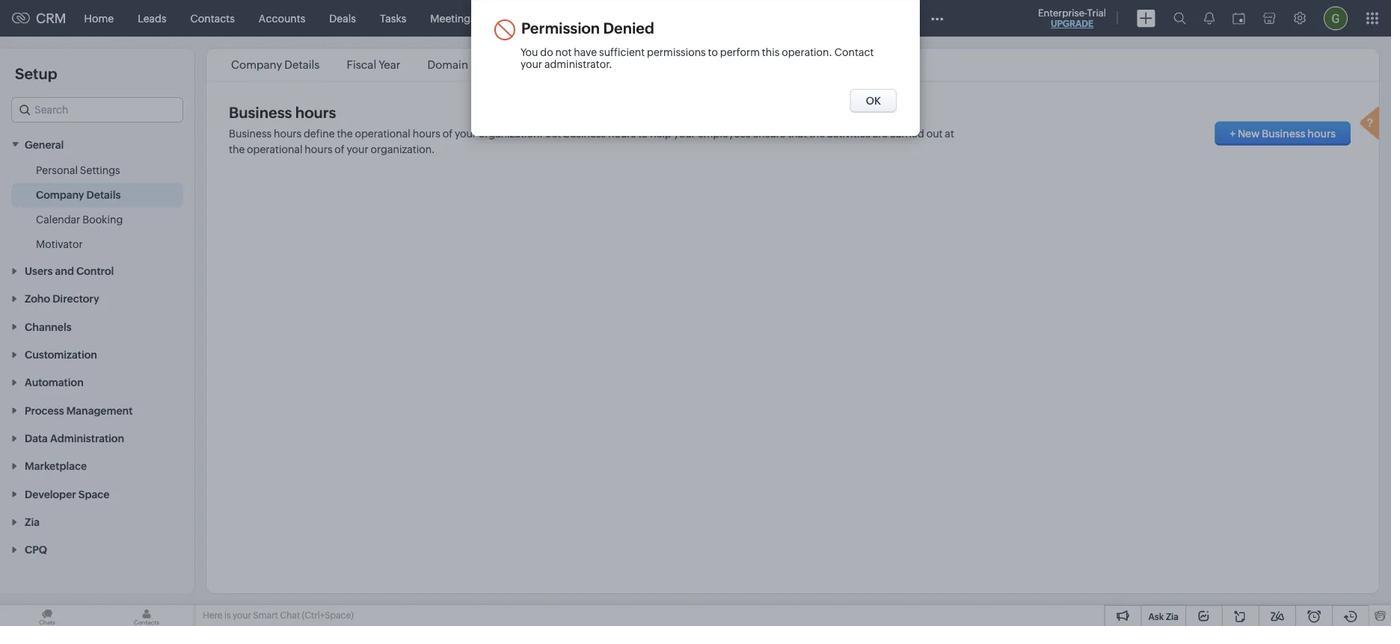 Task type: locate. For each thing, give the bounding box(es) containing it.
booking
[[82, 213, 123, 225]]

at
[[945, 128, 954, 140]]

calendar booking link
[[36, 212, 123, 227]]

company details link
[[229, 58, 322, 71], [36, 187, 121, 202]]

calendar
[[36, 213, 80, 225]]

1 vertical spatial company details link
[[36, 187, 121, 202]]

1 horizontal spatial company details
[[231, 58, 320, 71]]

year
[[379, 58, 400, 71]]

1 vertical spatial company
[[36, 189, 84, 201]]

1 horizontal spatial business hours
[[544, 58, 622, 71]]

accounts link
[[247, 0, 317, 36]]

the
[[337, 128, 353, 140], [809, 128, 825, 140], [229, 144, 245, 156]]

1 horizontal spatial the
[[337, 128, 353, 140]]

list
[[218, 49, 844, 81]]

1 horizontal spatial of
[[443, 128, 453, 140]]

hours
[[592, 58, 622, 71], [295, 104, 336, 122], [1308, 128, 1336, 139], [274, 128, 301, 140], [413, 128, 440, 140], [608, 128, 636, 140], [305, 144, 332, 156]]

signals image
[[1204, 12, 1215, 25]]

1 horizontal spatial operational
[[355, 128, 410, 140]]

here
[[203, 611, 222, 621]]

details
[[284, 58, 320, 71], [86, 189, 121, 201]]

company details inside "list"
[[231, 58, 320, 71]]

1 vertical spatial business hours
[[229, 104, 336, 122]]

0 horizontal spatial the
[[229, 144, 245, 156]]

operational
[[355, 128, 410, 140], [247, 144, 303, 156]]

1 vertical spatial of
[[335, 144, 345, 156]]

of down define
[[335, 144, 345, 156]]

ask zia
[[1148, 612, 1179, 622]]

contacts link
[[178, 0, 247, 36]]

0 vertical spatial to
[[708, 46, 718, 58]]

1 horizontal spatial organization.
[[479, 128, 543, 140]]

hours down permission denied
[[592, 58, 622, 71]]

hours left define
[[274, 128, 301, 140]]

contacts image
[[99, 606, 194, 627]]

fiscal year
[[347, 58, 400, 71]]

analytics link
[[597, 0, 665, 36]]

1 horizontal spatial details
[[284, 58, 320, 71]]

of
[[443, 128, 453, 140], [335, 144, 345, 156]]

organization.
[[479, 128, 543, 140], [371, 144, 435, 156]]

list containing company details
[[218, 49, 844, 81]]

meetings
[[430, 12, 475, 24]]

company details down accounts
[[231, 58, 320, 71]]

permission
[[521, 19, 600, 37]]

tasks
[[380, 12, 406, 24]]

details inside general region
[[86, 189, 121, 201]]

business hours down permission denied
[[544, 58, 622, 71]]

0 horizontal spatial company details link
[[36, 187, 121, 202]]

employees
[[698, 128, 751, 140]]

motivator
[[36, 238, 83, 250]]

business hours
[[544, 58, 622, 71], [229, 104, 336, 122]]

company down accounts link
[[231, 58, 282, 71]]

0 vertical spatial business hours
[[544, 58, 622, 71]]

0 horizontal spatial company
[[36, 189, 84, 201]]

contact
[[834, 46, 874, 58]]

smart
[[253, 611, 278, 621]]

details up booking
[[86, 189, 121, 201]]

business
[[544, 58, 590, 71], [229, 104, 292, 122], [1262, 128, 1305, 139], [229, 128, 272, 140]]

(ctrl+space)
[[302, 611, 354, 621]]

chats image
[[0, 606, 94, 627]]

sufficient
[[599, 46, 645, 58]]

business
[[563, 128, 606, 140]]

chat
[[280, 611, 300, 621]]

company up calendar
[[36, 189, 84, 201]]

1 horizontal spatial company
[[231, 58, 282, 71]]

0 horizontal spatial of
[[335, 144, 345, 156]]

perform
[[720, 46, 760, 58]]

company details
[[231, 58, 320, 71], [36, 189, 121, 201]]

to left help
[[638, 128, 648, 140]]

crm
[[36, 11, 66, 26]]

company details link inside "list"
[[229, 58, 322, 71]]

define
[[304, 128, 335, 140]]

business inside business hours define the operational hours of your organization. set business hours to help your employees ensure that the activities are carried out at the operational hours of your organization.
[[229, 128, 272, 140]]

+
[[1230, 128, 1236, 139]]

1 vertical spatial details
[[86, 189, 121, 201]]

company details link down accounts
[[229, 58, 322, 71]]

0 horizontal spatial company details
[[36, 189, 121, 201]]

enterprise-trial upgrade
[[1038, 7, 1106, 29]]

business hours up define
[[229, 104, 336, 122]]

details down accounts
[[284, 58, 320, 71]]

company
[[231, 58, 282, 71], [36, 189, 84, 201]]

hours left help image
[[1308, 128, 1336, 139]]

reports
[[547, 12, 585, 24]]

calendar booking
[[36, 213, 123, 225]]

of down domain
[[443, 128, 453, 140]]

to inside you do not have sufficient permissions to perform this operation. contact your administrator.
[[708, 46, 718, 58]]

0 vertical spatial company
[[231, 58, 282, 71]]

are
[[872, 128, 888, 140]]

mapping
[[470, 58, 517, 71]]

1 vertical spatial to
[[638, 128, 648, 140]]

0 horizontal spatial details
[[86, 189, 121, 201]]

0 horizontal spatial business hours
[[229, 104, 336, 122]]

1 vertical spatial operational
[[247, 144, 303, 156]]

1 horizontal spatial company details link
[[229, 58, 322, 71]]

company details link down personal settings link
[[36, 187, 121, 202]]

0 vertical spatial company details
[[231, 58, 320, 71]]

1 vertical spatial company details
[[36, 189, 121, 201]]

hours inside "list"
[[592, 58, 622, 71]]

1 vertical spatial organization.
[[371, 144, 435, 156]]

operation.
[[782, 46, 832, 58]]

to
[[708, 46, 718, 58], [638, 128, 648, 140]]

your
[[521, 58, 542, 70], [455, 128, 476, 140], [674, 128, 695, 140], [347, 144, 368, 156], [233, 611, 251, 621]]

0 horizontal spatial to
[[638, 128, 648, 140]]

0 vertical spatial company details link
[[229, 58, 322, 71]]

this
[[762, 46, 780, 58]]

1 horizontal spatial to
[[708, 46, 718, 58]]

company details down personal settings link
[[36, 189, 121, 201]]

to left perform
[[708, 46, 718, 58]]

hours right business at the top
[[608, 128, 636, 140]]

+ new business hours
[[1230, 128, 1336, 139]]

0 vertical spatial details
[[284, 58, 320, 71]]

carried
[[890, 128, 924, 140]]



Task type: describe. For each thing, give the bounding box(es) containing it.
0 horizontal spatial operational
[[247, 144, 303, 156]]

denied
[[603, 19, 654, 37]]

company details link inside general region
[[36, 187, 121, 202]]

reports link
[[535, 0, 597, 36]]

trial
[[1087, 7, 1106, 18]]

that
[[788, 128, 807, 140]]

meetings link
[[418, 0, 487, 36]]

general
[[25, 139, 64, 151]]

ok button
[[850, 89, 897, 113]]

set
[[545, 128, 561, 140]]

permission denied
[[521, 19, 654, 37]]

is
[[224, 611, 231, 621]]

tasks link
[[368, 0, 418, 36]]

hours down define
[[305, 144, 332, 156]]

to inside business hours define the operational hours of your organization. set business hours to help your employees ensure that the activities are carried out at the operational hours of your organization.
[[638, 128, 648, 140]]

domain mapping
[[427, 58, 517, 71]]

you do not have sufficient permissions to perform this operation. contact your administrator.
[[521, 46, 874, 70]]

upgrade
[[1051, 19, 1093, 29]]

calls link
[[487, 0, 535, 36]]

not
[[555, 46, 572, 58]]

personal settings link
[[36, 163, 120, 177]]

0 vertical spatial of
[[443, 128, 453, 140]]

home link
[[72, 0, 126, 36]]

domain
[[427, 58, 468, 71]]

0 vertical spatial operational
[[355, 128, 410, 140]]

you
[[521, 46, 538, 58]]

preference
[[774, 58, 830, 71]]

personal settings
[[36, 164, 120, 176]]

fiscal
[[347, 58, 376, 71]]

profile image
[[1324, 6, 1348, 30]]

fiscal year link
[[344, 58, 403, 71]]

company inside general region
[[36, 189, 84, 201]]

2 horizontal spatial the
[[809, 128, 825, 140]]

signals element
[[1195, 0, 1224, 37]]

ensure
[[753, 128, 786, 140]]

hierarchy preference
[[721, 58, 830, 71]]

hierarchy
[[721, 58, 771, 71]]

home
[[84, 12, 114, 24]]

accounts
[[259, 12, 305, 24]]

analytics
[[609, 12, 653, 24]]

settings
[[80, 164, 120, 176]]

business hours link
[[542, 58, 624, 71]]

general button
[[0, 130, 194, 158]]

hours down domain
[[413, 128, 440, 140]]

leads
[[138, 12, 166, 24]]

holidays
[[649, 58, 694, 71]]

general region
[[0, 158, 194, 257]]

details inside "list"
[[284, 58, 320, 71]]

contacts
[[190, 12, 235, 24]]

here is your smart chat (ctrl+space)
[[203, 611, 354, 621]]

out
[[926, 128, 943, 140]]

profile element
[[1315, 0, 1357, 36]]

domain mapping link
[[425, 58, 519, 71]]

new
[[1238, 128, 1260, 139]]

help
[[650, 128, 672, 140]]

motivator link
[[36, 237, 83, 252]]

holidays link
[[647, 58, 696, 71]]

have
[[574, 46, 597, 58]]

your inside you do not have sufficient permissions to perform this operation. contact your administrator.
[[521, 58, 542, 70]]

calls
[[499, 12, 523, 24]]

ask
[[1148, 612, 1164, 622]]

activities
[[827, 128, 870, 140]]

calendar image
[[1232, 12, 1245, 24]]

business inside "list"
[[544, 58, 590, 71]]

enterprise-
[[1038, 7, 1087, 18]]

0 horizontal spatial organization.
[[371, 144, 435, 156]]

business hours inside "list"
[[544, 58, 622, 71]]

company inside "list"
[[231, 58, 282, 71]]

crm link
[[12, 11, 66, 26]]

deals
[[329, 12, 356, 24]]

administrator.
[[544, 58, 612, 70]]

hierarchy preference link
[[719, 58, 832, 71]]

deals link
[[317, 0, 368, 36]]

hours up define
[[295, 104, 336, 122]]

company details inside general region
[[36, 189, 121, 201]]

personal
[[36, 164, 78, 176]]

zia
[[1166, 612, 1179, 622]]

do
[[540, 46, 553, 58]]

business hours define the operational hours of your organization. set business hours to help your employees ensure that the activities are carried out at the operational hours of your organization.
[[229, 128, 954, 156]]

leads link
[[126, 0, 178, 36]]

permissions
[[647, 46, 706, 58]]

setup
[[15, 65, 57, 82]]

help image
[[1357, 104, 1387, 145]]

ok
[[866, 95, 881, 107]]

0 vertical spatial organization.
[[479, 128, 543, 140]]



Task type: vqa. For each thing, say whether or not it's contained in the screenshot.
the top field
no



